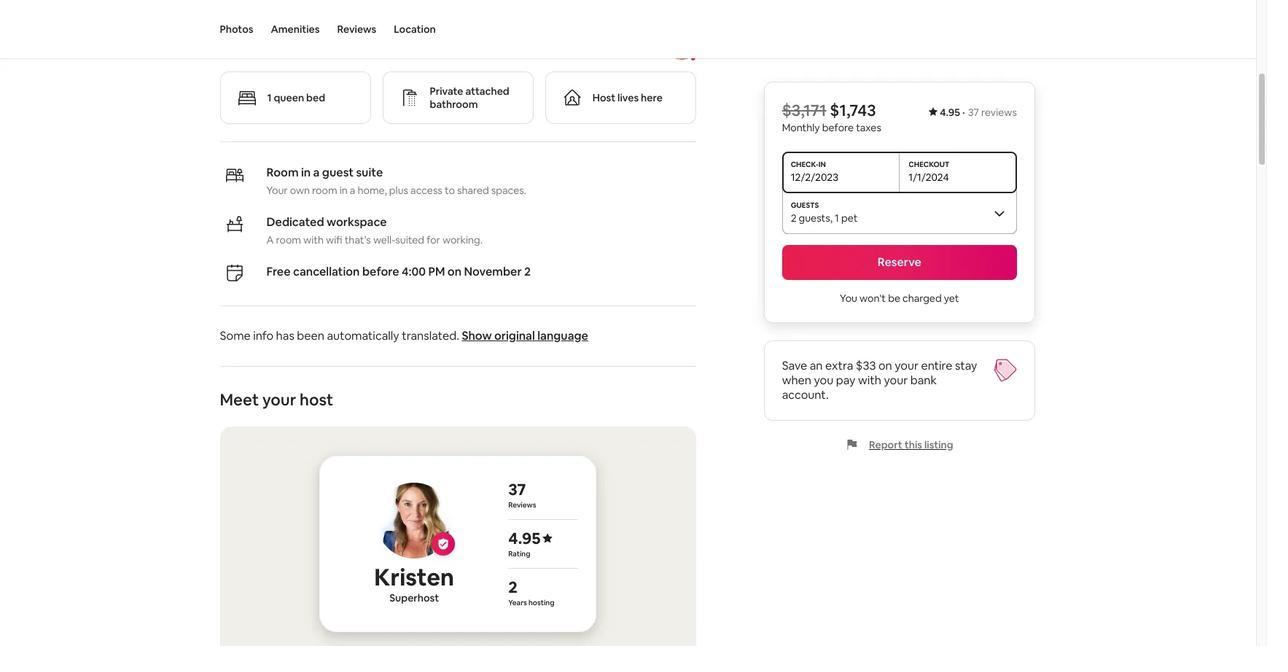 Task type: locate. For each thing, give the bounding box(es) containing it.
guest inside room in a guest suite your own room in a home, plus access to shared spaces.
[[322, 165, 354, 180]]

0 horizontal spatial 37
[[509, 479, 527, 499]]

1 horizontal spatial in
[[301, 165, 311, 180]]

suite left hosted
[[343, 35, 380, 55]]

reviews
[[337, 23, 377, 36], [509, 500, 537, 510]]

1 vertical spatial 4.95
[[509, 528, 541, 548]]

4.95
[[941, 106, 961, 119], [509, 528, 541, 548]]

meet
[[220, 389, 259, 410]]

0 vertical spatial room
[[220, 35, 264, 55]]

1 vertical spatial on
[[879, 358, 893, 374]]

1 horizontal spatial before
[[823, 121, 855, 134]]

suite
[[343, 35, 380, 55], [356, 165, 383, 180]]

your
[[896, 358, 920, 374], [885, 373, 909, 388], [262, 389, 296, 410]]

some
[[220, 328, 251, 343]]

in for room in a guest suite your own room in a home, plus access to shared spaces.
[[301, 165, 311, 180]]

2 right november
[[525, 264, 531, 279]]

0 horizontal spatial 4.95
[[509, 528, 541, 548]]

before
[[823, 121, 855, 134], [363, 264, 399, 279]]

4.95 · 37 reviews
[[941, 106, 1018, 119]]

attached
[[466, 84, 510, 97]]

on inside save an extra $33 on your entire stay when you pay with your bank account.
[[879, 358, 893, 374]]

2
[[792, 212, 797, 225], [525, 264, 531, 279], [509, 577, 518, 597]]

0 vertical spatial suite
[[343, 35, 380, 55]]

0 horizontal spatial room
[[220, 35, 264, 55]]

2 horizontal spatial 2
[[792, 212, 797, 225]]

a up "queen"
[[284, 35, 293, 55]]

host
[[593, 91, 616, 104]]

before down the $1,743
[[823, 121, 855, 134]]

0 vertical spatial room
[[312, 184, 338, 197]]

1 horizontal spatial 2
[[525, 264, 531, 279]]

when
[[783, 373, 812, 388]]

a left home, at the top left of page
[[350, 184, 356, 197]]

you
[[815, 373, 834, 388]]

0 horizontal spatial room
[[276, 233, 301, 246]]

1 vertical spatial in
[[301, 165, 311, 180]]

0 vertical spatial 2
[[792, 212, 797, 225]]

photos button
[[220, 0, 254, 58]]

1 vertical spatial 1
[[836, 212, 840, 225]]

1 vertical spatial room
[[276, 233, 301, 246]]

has
[[276, 328, 295, 343]]

a
[[284, 35, 293, 55], [313, 165, 320, 180], [350, 184, 356, 197]]

0 vertical spatial a
[[284, 35, 293, 55]]

0 vertical spatial with
[[304, 233, 324, 246]]

suite up home, at the top left of page
[[356, 165, 383, 180]]

info
[[253, 328, 274, 343]]

kristen image
[[667, 30, 697, 60], [667, 30, 697, 60]]

1 vertical spatial a
[[313, 165, 320, 180]]

37
[[969, 106, 980, 119], [509, 479, 527, 499]]

kristen
[[462, 35, 516, 55], [375, 563, 454, 593]]

kristen down verified host image in the left of the page
[[375, 563, 454, 593]]

37 inside 37 reviews
[[509, 479, 527, 499]]

report
[[870, 438, 903, 452]]

before down well-
[[363, 264, 399, 279]]

cancellation
[[293, 264, 360, 279]]

with left wifi
[[304, 233, 324, 246]]

kristen is a superhost. image
[[688, 49, 700, 61]]

1 vertical spatial before
[[363, 264, 399, 279]]

1 horizontal spatial with
[[859, 373, 882, 388]]

guest up the workspace
[[322, 165, 354, 180]]

kristen right by
[[462, 35, 516, 55]]

0 vertical spatial on
[[448, 264, 462, 279]]

1 horizontal spatial kristen
[[462, 35, 516, 55]]

0 vertical spatial 4.95
[[941, 106, 961, 119]]

guest up bed
[[297, 35, 340, 55]]

guest for hosted
[[297, 35, 340, 55]]

access
[[411, 184, 443, 197]]

4:00
[[402, 264, 426, 279]]

you won't be charged yet
[[841, 292, 960, 305]]

4.95 left ·
[[941, 106, 961, 119]]

1 horizontal spatial 37
[[969, 106, 980, 119]]

in right photos
[[268, 35, 281, 55]]

room left amenities button
[[220, 35, 264, 55]]

1 horizontal spatial room
[[267, 165, 299, 180]]

reviews up rating
[[509, 500, 537, 510]]

37 right ·
[[969, 106, 980, 119]]

1 right , on the top right of the page
[[836, 212, 840, 225]]

0 vertical spatial guest
[[297, 35, 340, 55]]

room up your
[[267, 165, 299, 180]]

,
[[831, 212, 834, 225]]

0 horizontal spatial kristen
[[375, 563, 454, 593]]

1 vertical spatial suite
[[356, 165, 383, 180]]

2 left guests
[[792, 212, 797, 225]]

1 horizontal spatial 4.95
[[941, 106, 961, 119]]

guest
[[297, 35, 340, 55], [322, 165, 354, 180]]

room right the 'a'
[[276, 233, 301, 246]]

0 vertical spatial 37
[[969, 106, 980, 119]]

years
[[509, 598, 527, 607]]

0 horizontal spatial reviews
[[337, 23, 377, 36]]

lives
[[618, 91, 639, 104]]

1/1/2024
[[910, 171, 950, 184]]

reserve
[[879, 255, 922, 270]]

reviews left hosted
[[337, 23, 377, 36]]

2 up years
[[509, 577, 518, 597]]

1
[[267, 91, 272, 104], [836, 212, 840, 225]]

hosting
[[529, 598, 555, 607]]

suite inside room in a guest suite your own room in a home, plus access to shared spaces.
[[356, 165, 383, 180]]

1 vertical spatial 37
[[509, 479, 527, 499]]

0 horizontal spatial 2
[[509, 577, 518, 597]]

a for room in a guest suite hosted by kristen
[[284, 35, 293, 55]]

location button
[[394, 0, 436, 58]]

suited
[[396, 233, 425, 246]]

room
[[220, 35, 264, 55], [267, 165, 299, 180]]

on right $33
[[879, 358, 893, 374]]

room
[[312, 184, 338, 197], [276, 233, 301, 246]]

entire
[[922, 358, 954, 374]]

1 horizontal spatial a
[[313, 165, 320, 180]]

$33
[[857, 358, 877, 374]]

0 horizontal spatial a
[[284, 35, 293, 55]]

1 horizontal spatial reviews
[[509, 500, 537, 510]]

0 vertical spatial 1
[[267, 91, 272, 104]]

amenities button
[[271, 0, 320, 58]]

with right pay
[[859, 373, 882, 388]]

a for room in a guest suite your own room in a home, plus access to shared spaces.
[[313, 165, 320, 180]]

in up 'own'
[[301, 165, 311, 180]]

1 horizontal spatial room
[[312, 184, 338, 197]]

room inside room in a guest suite your own room in a home, plus access to shared spaces.
[[267, 165, 299, 180]]

0 horizontal spatial with
[[304, 233, 324, 246]]

0 horizontal spatial in
[[268, 35, 281, 55]]

to
[[445, 184, 455, 197]]

37 up rating
[[509, 479, 527, 499]]

photos
[[220, 23, 254, 36]]

2 inside 2 years hosting
[[509, 577, 518, 597]]

2 horizontal spatial in
[[340, 184, 348, 197]]

$3,171 $1,743 monthly before taxes
[[783, 100, 882, 134]]

a up dedicated
[[313, 165, 320, 180]]

1 vertical spatial with
[[859, 373, 882, 388]]

0 vertical spatial reviews
[[337, 23, 377, 36]]

0 horizontal spatial before
[[363, 264, 399, 279]]

language
[[538, 328, 589, 343]]

0 vertical spatial kristen
[[462, 35, 516, 55]]

dedicated workspace a room with wifi that's well-suited for working.
[[267, 214, 483, 246]]

account.
[[783, 387, 830, 403]]

report this listing
[[870, 438, 954, 452]]

4.95 up rating
[[509, 528, 541, 548]]

1 horizontal spatial on
[[879, 358, 893, 374]]

amenities
[[271, 23, 320, 36]]

2 vertical spatial a
[[350, 184, 356, 197]]

room right 'own'
[[312, 184, 338, 197]]

room for room in a guest suite hosted by kristen
[[220, 35, 264, 55]]

room in a guest suite hosted by kristen
[[220, 35, 516, 55]]

2 horizontal spatial a
[[350, 184, 356, 197]]

1 vertical spatial room
[[267, 165, 299, 180]]

12/2/2023
[[792, 171, 839, 184]]

in left home, at the top left of page
[[340, 184, 348, 197]]

shared
[[457, 184, 489, 197]]

in
[[268, 35, 281, 55], [301, 165, 311, 180], [340, 184, 348, 197]]

0 vertical spatial before
[[823, 121, 855, 134]]

1 vertical spatial guest
[[322, 165, 354, 180]]

2 guests , 1 pet
[[792, 212, 859, 225]]

2 vertical spatial 2
[[509, 577, 518, 597]]

on right pm
[[448, 264, 462, 279]]

private attached bathroom
[[430, 84, 510, 111]]

guest for your
[[322, 165, 354, 180]]

bed
[[306, 91, 325, 104]]

room for room in a guest suite your own room in a home, plus access to shared spaces.
[[267, 165, 299, 180]]

kristen user profile image
[[377, 483, 452, 559], [377, 483, 452, 559]]

a
[[267, 233, 274, 246]]

taxes
[[857, 121, 882, 134]]

with
[[304, 233, 324, 246], [859, 373, 882, 388]]

1 left "queen"
[[267, 91, 272, 104]]

0 vertical spatial in
[[268, 35, 281, 55]]

reserve button
[[783, 245, 1018, 280]]

$3,171
[[783, 100, 827, 120]]



Task type: describe. For each thing, give the bounding box(es) containing it.
2 for 2
[[509, 577, 518, 597]]

spaces.
[[492, 184, 527, 197]]

superhost
[[390, 591, 439, 605]]

listing
[[925, 438, 954, 452]]

extra
[[826, 358, 854, 374]]

reviews button
[[337, 0, 377, 58]]

free cancellation before 4:00 pm on november 2
[[267, 264, 531, 279]]

suite for hosted
[[343, 35, 380, 55]]

4.95 for 4.95
[[509, 528, 541, 548]]

hosted
[[384, 35, 437, 55]]

with inside dedicated workspace a room with wifi that's well-suited for working.
[[304, 233, 324, 246]]

your left entire
[[896, 358, 920, 374]]

with inside save an extra $33 on your entire stay when you pay with your bank account.
[[859, 373, 882, 388]]

$1,743
[[831, 100, 877, 120]]

you
[[841, 292, 858, 305]]

own
[[290, 184, 310, 197]]

suite for your
[[356, 165, 383, 180]]

some info has been automatically translated. show original language
[[220, 328, 589, 343]]

show original language button
[[462, 328, 589, 343]]

that's
[[345, 233, 371, 246]]

wifi
[[326, 233, 343, 246]]

room inside room in a guest suite your own room in a home, plus access to shared spaces.
[[312, 184, 338, 197]]

pet
[[842, 212, 859, 225]]

this
[[906, 438, 923, 452]]

dedicated
[[267, 214, 324, 230]]

0 horizontal spatial on
[[448, 264, 462, 279]]

here
[[641, 91, 663, 104]]

37 reviews
[[509, 479, 537, 510]]

automatically
[[327, 328, 400, 343]]

·
[[963, 106, 966, 119]]

been
[[297, 328, 325, 343]]

original
[[495, 328, 535, 343]]

monthly
[[783, 121, 821, 134]]

translated.
[[402, 328, 460, 343]]

charged
[[904, 292, 943, 305]]

bathroom
[[430, 97, 478, 111]]

1 vertical spatial kristen
[[375, 563, 454, 593]]

working.
[[443, 233, 483, 246]]

by
[[440, 35, 459, 55]]

pay
[[837, 373, 856, 388]]

private
[[430, 84, 464, 97]]

location
[[394, 23, 436, 36]]

plus
[[389, 184, 409, 197]]

queen
[[274, 91, 304, 104]]

report this listing button
[[847, 438, 954, 452]]

be
[[889, 292, 901, 305]]

rating
[[509, 549, 531, 559]]

2 years hosting
[[509, 577, 555, 607]]

workspace
[[327, 214, 387, 230]]

save
[[783, 358, 808, 374]]

well-
[[373, 233, 396, 246]]

an
[[811, 358, 824, 374]]

november
[[464, 264, 522, 279]]

room inside dedicated workspace a room with wifi that's well-suited for working.
[[276, 233, 301, 246]]

home,
[[358, 184, 387, 197]]

pm
[[429, 264, 445, 279]]

verified host image
[[438, 539, 450, 550]]

host lives here
[[593, 91, 663, 104]]

room in a guest suite your own room in a home, plus access to shared spaces.
[[267, 165, 527, 197]]

2 vertical spatial in
[[340, 184, 348, 197]]

in for room in a guest suite hosted by kristen
[[268, 35, 281, 55]]

host
[[300, 389, 334, 410]]

4.95 for 4.95 · 37 reviews
[[941, 106, 961, 119]]

1 horizontal spatial 1
[[836, 212, 840, 225]]

1 vertical spatial reviews
[[509, 500, 537, 510]]

reviews
[[982, 106, 1018, 119]]

kristen superhost
[[375, 563, 454, 605]]

guests
[[800, 212, 831, 225]]

for
[[427, 233, 441, 246]]

your
[[267, 184, 288, 197]]

your left host
[[262, 389, 296, 410]]

before inside $3,171 $1,743 monthly before taxes
[[823, 121, 855, 134]]

2 for 2 guests
[[792, 212, 797, 225]]

won't
[[861, 292, 887, 305]]

0 horizontal spatial 1
[[267, 91, 272, 104]]

yet
[[945, 292, 960, 305]]

bank
[[911, 373, 938, 388]]

your left bank
[[885, 373, 909, 388]]

1 vertical spatial 2
[[525, 264, 531, 279]]

stay
[[956, 358, 978, 374]]

show
[[462, 328, 492, 343]]

save an extra $33 on your entire stay when you pay with your bank account.
[[783, 358, 978, 403]]

1 queen bed
[[267, 91, 325, 104]]

free
[[267, 264, 291, 279]]



Task type: vqa. For each thing, say whether or not it's contained in the screenshot.
topmost Guest
yes



